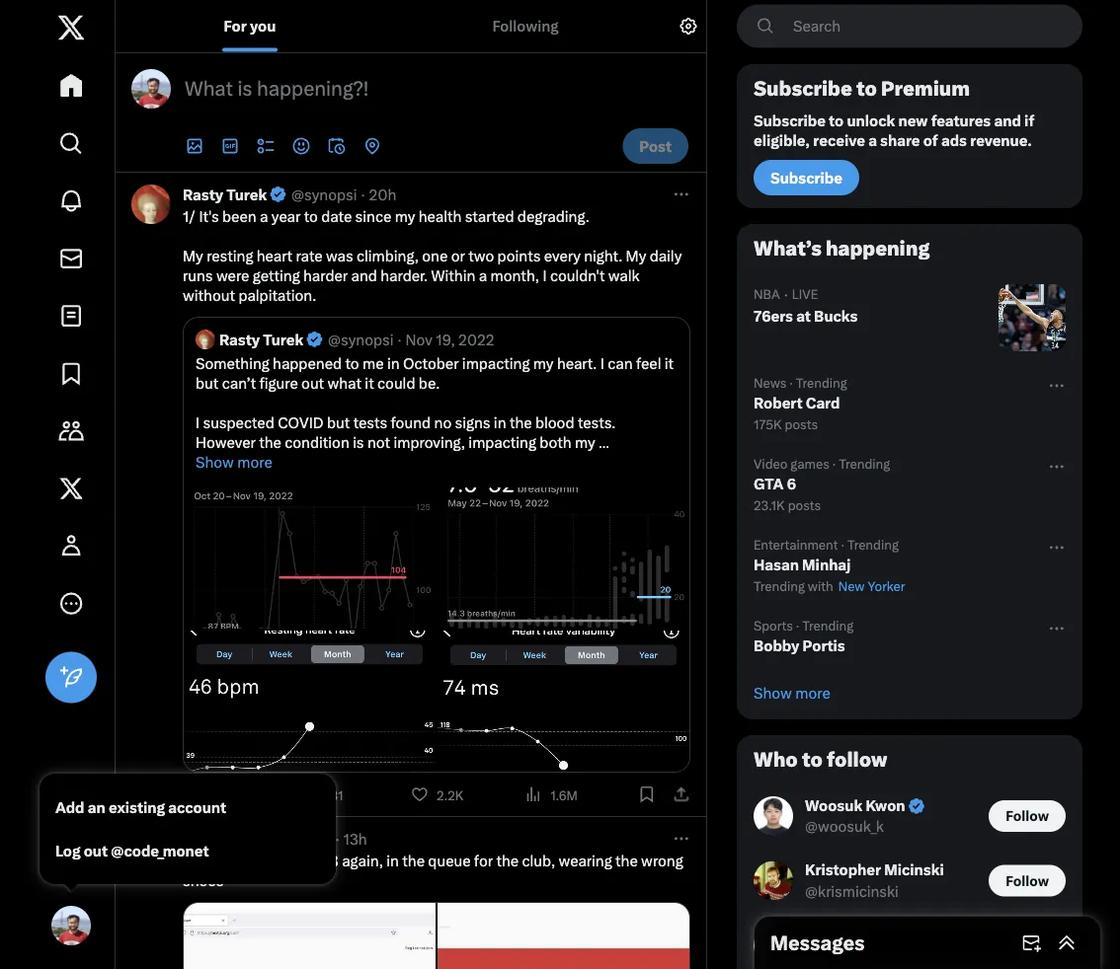 Task type: describe. For each thing, give the bounding box(es) containing it.
subscribe for subscribe to premium
[[754, 77, 852, 101]]

micinski
[[884, 862, 944, 880]]

176 replies, 231 reposts, 2267 likes, 1160 bookmarks, 1639756 views group
[[183, 785, 690, 805]]

0 vertical spatial in
[[387, 355, 400, 372]]

Post text text field
[[185, 75, 688, 103]]

to for who to follow
[[802, 749, 823, 772]]

of
[[923, 131, 938, 149]]

1 follow from the top
[[1006, 808, 1049, 825]]

who to follow section
[[738, 737, 1082, 970]]

woosuk kwon link
[[805, 796, 926, 817]]

gta
[[754, 475, 784, 493]]

· for sports · trending bobby portis
[[796, 618, 799, 634]]

matt kane link
[[183, 830, 256, 849]]

0 horizontal spatial but
[[196, 374, 219, 392]]

Search query text field
[[781, 5, 1082, 47]]

do
[[216, 852, 234, 870]]

show inside home timeline element
[[196, 453, 234, 471]]

· 13h
[[335, 831, 367, 848]]

what is happening?!
[[185, 77, 369, 101]]

the left queue
[[402, 852, 425, 870]]

log out @code_monet
[[55, 842, 209, 860]]

verified account image for woosuk kwon 'link'
[[907, 797, 926, 816]]

something happened to me in october impacting my heart. i can feel it but can't figure out what it could be. i suspected covid but tests found no signs in the blood tests. however the condition is not improving, impacting both my performance and my sleep.
[[196, 355, 677, 471]]

it's
[[199, 207, 219, 225]]

2.2k
[[437, 788, 464, 803]]

trending inside video games · trending gta 6 23.1k posts
[[839, 456, 890, 472]]

follow for kristopher micinski @krismicinski
[[1006, 873, 1049, 890]]

performance
[[196, 453, 283, 471]]

resting
[[207, 247, 253, 265]]

not
[[367, 434, 390, 451]]

year
[[271, 207, 301, 225]]

news · trending robert card 175k posts
[[754, 375, 847, 432]]

kwon
[[866, 797, 905, 815]]

who to follow
[[754, 749, 887, 772]]

trending for portis
[[802, 618, 853, 634]]

or
[[451, 247, 465, 265]]

verified account image for rasty turek link
[[269, 185, 287, 204]]

the left wrong
[[615, 852, 638, 870]]

176 button
[[183, 785, 237, 805]]

harder.
[[381, 267, 428, 284]]

log out @code_monet link
[[40, 830, 336, 873]]

0 vertical spatial it
[[665, 355, 674, 372]]

1 horizontal spatial more
[[795, 684, 830, 702]]

show more inside home timeline element
[[196, 453, 272, 471]]

happening
[[826, 237, 930, 261]]

who
[[754, 749, 798, 772]]

night.
[[584, 247, 622, 265]]

@synopsi for @synopsi · nov 19, 2022
[[328, 331, 394, 349]]

turek for verified account icon to the middle
[[263, 331, 303, 349]]

i'm
[[300, 852, 320, 870]]

unlock
[[847, 112, 895, 129]]

climbing,
[[357, 247, 419, 265]]

games
[[791, 456, 829, 472]]

log
[[55, 842, 81, 860]]

@synopsi · nov 19, 2022
[[328, 331, 494, 349]]

both
[[540, 434, 571, 451]]

every
[[544, 247, 581, 265]]

show more link
[[738, 668, 1082, 719]]

my inside 1/ it's been a year to date since my health started degrading. my resting heart rate was climbing, one or two points every night. my daily runs were getting harder and harder. within a month, i couldn't walk without palpitation.
[[395, 207, 415, 225]]

trending down hasan
[[754, 579, 805, 594]]

wrong
[[641, 852, 683, 870]]

@code_monet
[[111, 842, 209, 860]]

could
[[377, 374, 415, 392]]

1 my from the left
[[183, 247, 203, 265]]

following link
[[384, 0, 667, 52]]

· for entertainment · trending hasan minhaj trending with new yorker
[[841, 537, 844, 553]]

176
[[209, 788, 229, 803]]

getting
[[253, 267, 300, 284]]

@synopsi for @synopsi · 20h
[[291, 186, 357, 203]]

for you link
[[116, 0, 384, 52]]

trending for card
[[796, 375, 847, 391]]

club,
[[522, 852, 555, 870]]

turek for verified account icon inside the rasty turek link
[[227, 186, 267, 203]]

robert
[[754, 394, 802, 412]]

is inside something happened to me in october impacting my heart. i can feel it but can't figure out what it could be. i suspected covid but tests found no signs in the blood tests. however the condition is not improving, impacting both my performance and my sleep.
[[353, 434, 364, 451]]

@alpha_convert
[[805, 948, 913, 966]]

subscribe for subscribe to unlock new features and if eligible, receive a share of ads revenue.
[[754, 112, 826, 129]]

me
[[363, 355, 384, 372]]

· left 13h link
[[335, 831, 339, 848]]

subscribe to premium
[[754, 77, 970, 101]]

following
[[492, 17, 559, 35]]

13h link
[[343, 830, 367, 849]]

sleep.
[[340, 453, 380, 471]]

minhaj
[[802, 556, 851, 574]]

2 my from the left
[[626, 247, 646, 265]]

why do i feel like i'm 18 again, in the queue for the club, wearing the wrong shoes
[[183, 852, 686, 890]]

follow for joe cutler @alpha_convert
[[1006, 938, 1049, 954]]

entertainment
[[754, 537, 838, 553]]

posts inside video games · trending gta 6 23.1k posts
[[788, 498, 821, 513]]

subscribe to unlock new features and if eligible, receive a share of ads revenue.
[[754, 112, 1038, 149]]

2.2k button
[[410, 785, 472, 805]]

what
[[185, 77, 233, 101]]

trending for minhaj
[[847, 537, 899, 553]]

kristopher micinski @krismicinski
[[805, 862, 944, 901]]

daily
[[650, 247, 682, 265]]

19,
[[436, 331, 455, 349]]

for
[[474, 852, 493, 870]]

october
[[403, 355, 459, 372]]

the down covid
[[259, 434, 281, 451]]

messages
[[770, 932, 865, 956]]

new
[[898, 112, 928, 129]]

the right for
[[496, 852, 519, 870]]

@woosuk_k link
[[805, 817, 884, 837]]

add an existing account
[[55, 799, 226, 817]]

rasty turek link
[[183, 185, 287, 204]]

i left the can
[[600, 355, 604, 372]]

@synopsi · 20h
[[291, 186, 396, 203]]

something
[[196, 355, 269, 372]]

cutler
[[832, 927, 876, 944]]

6
[[787, 475, 796, 493]]

eligible,
[[754, 131, 810, 149]]

sports
[[754, 618, 793, 634]]

for you
[[224, 17, 276, 35]]

my down the 'condition'
[[316, 453, 336, 471]]

feel inside "why do i feel like i'm 18 again, in the queue for the club, wearing the wrong shoes"
[[244, 852, 270, 870]]

nba
[[754, 286, 780, 302]]

happened
[[273, 355, 342, 372]]

joe cutler link
[[805, 926, 913, 947]]

points
[[497, 247, 541, 265]]



Task type: vqa. For each thing, say whether or not it's contained in the screenshot.
rightmost X
no



Task type: locate. For each thing, give the bounding box(es) containing it.
nba · live 76ers at bucks
[[754, 285, 858, 325]]

happening?!
[[257, 77, 369, 101]]

but
[[196, 374, 219, 392], [327, 414, 350, 432]]

for
[[224, 17, 247, 35]]

0 vertical spatial show
[[196, 453, 234, 471]]

0 horizontal spatial show
[[196, 453, 234, 471]]

0 horizontal spatial verified account image
[[269, 185, 287, 204]]

feel left like
[[244, 852, 270, 870]]

and
[[994, 112, 1021, 129], [351, 267, 377, 284], [286, 453, 313, 471]]

tests
[[353, 414, 387, 432]]

1 horizontal spatial and
[[351, 267, 377, 284]]

2 horizontal spatial verified account image
[[907, 797, 926, 816]]

a down two
[[479, 267, 487, 284]]

in
[[387, 355, 400, 372], [494, 414, 506, 432], [386, 852, 399, 870]]

tests.
[[578, 414, 616, 432]]

is up sleep.
[[353, 434, 364, 451]]

harder
[[303, 267, 348, 284]]

@synopsi link
[[291, 185, 357, 204]]

ads
[[941, 131, 967, 149]]

0 vertical spatial follow
[[1006, 808, 1049, 825]]

and inside 1/ it's been a year to date since my health started degrading. my resting heart rate was climbing, one or two points every night. my daily runs were getting harder and harder. within a month, i couldn't walk without palpitation.
[[351, 267, 377, 284]]

0 vertical spatial follow button
[[989, 801, 1066, 832]]

rasty turek for verified account icon to the middle
[[219, 331, 303, 349]]

rasty for verified account icon inside the rasty turek link
[[183, 186, 223, 203]]

· left 20h link
[[361, 186, 365, 203]]

1 horizontal spatial my
[[626, 247, 646, 265]]

to for subscribe to unlock new features and if eligible, receive a share of ads revenue.
[[829, 112, 844, 129]]

add
[[55, 799, 84, 817]]

feel right the can
[[636, 355, 661, 372]]

it right the can
[[665, 355, 674, 372]]

matt kane
[[183, 831, 256, 848]]

posts down 6
[[788, 498, 821, 513]]

1 vertical spatial @synopsi
[[328, 331, 394, 349]]

new
[[838, 579, 865, 594]]

0 horizontal spatial my
[[183, 247, 203, 265]]

0 vertical spatial @synopsi
[[291, 186, 357, 203]]

· inside video games · trending gta 6 23.1k posts
[[832, 456, 836, 472]]

feel
[[636, 355, 661, 372], [244, 852, 270, 870]]

to right who
[[802, 749, 823, 772]]

0 vertical spatial more
[[237, 453, 272, 471]]

without
[[183, 286, 235, 304]]

1 vertical spatial impacting
[[469, 434, 536, 451]]

is right what
[[237, 77, 252, 101]]

to up receive
[[829, 112, 844, 129]]

0 vertical spatial posts
[[785, 417, 818, 432]]

@krismicinski link
[[805, 882, 899, 902]]

1 horizontal spatial show
[[754, 684, 792, 702]]

verified account image up year
[[269, 185, 287, 204]]

2 vertical spatial and
[[286, 453, 313, 471]]

0 vertical spatial rasty turek
[[183, 186, 267, 203]]

home timeline element
[[116, 0, 706, 970]]

show more down bobby
[[754, 684, 830, 702]]

1 horizontal spatial is
[[353, 434, 364, 451]]

my
[[183, 247, 203, 265], [626, 247, 646, 265]]

can
[[608, 355, 633, 372]]

2 follow button from the top
[[989, 866, 1066, 897]]

tab list inside home timeline element
[[116, 0, 667, 52]]

more down however
[[237, 453, 272, 471]]

1 vertical spatial in
[[494, 414, 506, 432]]

my down the tests.
[[575, 434, 595, 451]]

follow button for kristopher micinski @krismicinski
[[989, 866, 1066, 897]]

3 follow from the top
[[1006, 938, 1049, 954]]

1 horizontal spatial but
[[327, 414, 350, 432]]

to left me
[[345, 355, 359, 372]]

follow
[[1006, 808, 1049, 825], [1006, 873, 1049, 890], [1006, 938, 1049, 954]]

trending inside the news · trending robert card 175k posts
[[796, 375, 847, 391]]

turek up happened
[[263, 331, 303, 349]]

my up walk
[[626, 247, 646, 265]]

0 vertical spatial is
[[237, 77, 252, 101]]

0 vertical spatial subscribe
[[754, 77, 852, 101]]

health
[[418, 207, 462, 225]]

woosuk
[[805, 797, 862, 815]]

more down portis
[[795, 684, 830, 702]]

0 horizontal spatial a
[[260, 207, 268, 225]]

trending up portis
[[802, 618, 853, 634]]

couldn't
[[550, 267, 605, 284]]

it down me
[[365, 374, 374, 392]]

1 vertical spatial rasty turek
[[219, 331, 303, 349]]

in right signs
[[494, 414, 506, 432]]

impacting down signs
[[469, 434, 536, 451]]

@krismicinski
[[805, 883, 899, 901]]

share
[[880, 131, 920, 149]]

i
[[543, 267, 547, 284], [600, 355, 604, 372], [196, 414, 200, 432], [237, 852, 241, 870]]

0 vertical spatial impacting
[[462, 355, 530, 372]]

i right do
[[237, 852, 241, 870]]

primary navigation
[[46, 57, 96, 633]]

matt
[[183, 831, 216, 848]]

verified account image right kwon
[[907, 797, 926, 816]]

0 vertical spatial rasty
[[183, 186, 223, 203]]

a left year
[[260, 207, 268, 225]]

in inside "why do i feel like i'm 18 again, in the queue for the club, wearing the wrong shoes"
[[386, 852, 399, 870]]

76ers
[[754, 307, 793, 325]]

verified account image up happened
[[305, 331, 324, 349]]

video
[[754, 456, 788, 472]]

like
[[273, 852, 296, 870]]

if
[[1024, 112, 1034, 129]]

my up runs
[[183, 247, 203, 265]]

walk
[[608, 267, 640, 284]]

my down "20h"
[[395, 207, 415, 225]]

covid
[[278, 414, 324, 432]]

0 horizontal spatial is
[[237, 77, 252, 101]]

0 horizontal spatial and
[[286, 453, 313, 471]]

i inside 1/ it's been a year to date since my health started degrading. my resting heart rate was climbing, one or two points every night. my daily runs were getting harder and harder. within a month, i couldn't walk without palpitation.
[[543, 267, 547, 284]]

runs
[[183, 267, 213, 284]]

in right again,
[[386, 852, 399, 870]]

1 vertical spatial show
[[754, 684, 792, 702]]

show down however
[[196, 453, 234, 471]]

and inside subscribe to unlock new features and if eligible, receive a share of ads revenue.
[[994, 112, 1021, 129]]

trending up card
[[796, 375, 847, 391]]

· up minhaj
[[841, 537, 844, 553]]

rasty up 'something'
[[219, 331, 260, 349]]

13h
[[343, 831, 367, 848]]

2 follow from the top
[[1006, 873, 1049, 890]]

0 vertical spatial feel
[[636, 355, 661, 372]]

bobby
[[754, 637, 799, 655]]

post
[[639, 137, 672, 155]]

· for @synopsi · nov 19, 2022
[[398, 331, 402, 349]]

1 vertical spatial show more
[[754, 684, 830, 702]]

no
[[434, 414, 452, 432]]

post button
[[623, 128, 688, 164]]

· right games
[[832, 456, 836, 472]]

· right news
[[789, 375, 793, 391]]

rasty turek up 'something'
[[219, 331, 303, 349]]

1 horizontal spatial out
[[301, 374, 324, 392]]

verified account image inside rasty turek link
[[269, 185, 287, 204]]

1 vertical spatial follow
[[1006, 873, 1049, 890]]

1 vertical spatial but
[[327, 414, 350, 432]]

what's happening
[[754, 237, 930, 261]]

2 horizontal spatial and
[[994, 112, 1021, 129]]

condition
[[285, 434, 349, 451]]

1 vertical spatial posts
[[788, 498, 821, 513]]

in up could
[[387, 355, 400, 372]]

1 vertical spatial out
[[84, 842, 108, 860]]

follow button for joe cutler @alpha_convert
[[989, 930, 1066, 962]]

kristopher micinski link
[[805, 861, 944, 882]]

i down every
[[543, 267, 547, 284]]

degrading.
[[517, 207, 590, 225]]

add an existing account link
[[40, 786, 336, 830]]

to for subscribe to premium
[[856, 77, 877, 101]]

@synopsi up date
[[291, 186, 357, 203]]

·
[[361, 186, 365, 203], [784, 285, 788, 303], [398, 331, 402, 349], [789, 375, 793, 391], [832, 456, 836, 472], [841, 537, 844, 553], [796, 618, 799, 634], [335, 831, 339, 848]]

20h
[[369, 186, 396, 203]]

· left nov
[[398, 331, 402, 349]]

@synopsi up me
[[328, 331, 394, 349]]

0 horizontal spatial feel
[[244, 852, 270, 870]]

@synopsi
[[291, 186, 357, 203], [328, 331, 394, 349]]

1 vertical spatial verified account image
[[305, 331, 324, 349]]

to inside something happened to me in october impacting my heart. i can feel it but can't figure out what it could be. i suspected covid but tests found no signs in the blood tests. however the condition is not improving, impacting both my performance and my sleep.
[[345, 355, 359, 372]]

2 vertical spatial a
[[479, 267, 487, 284]]

subscribe inside subscribe to unlock new features and if eligible, receive a share of ads revenue.
[[754, 112, 826, 129]]

again,
[[342, 852, 383, 870]]

rate
[[296, 247, 323, 265]]

joe cutler @alpha_convert
[[805, 927, 913, 966]]

1 vertical spatial follow button
[[989, 866, 1066, 897]]

and down climbing,
[[351, 267, 377, 284]]

out inside something happened to me in october impacting my heart. i can feel it but can't figure out what it could be. i suspected covid but tests found no signs in the blood tests. however the condition is not improving, impacting both my performance and my sleep.
[[301, 374, 324, 392]]

Search search field
[[737, 4, 1083, 48]]

verified account image
[[269, 185, 287, 204], [305, 331, 324, 349], [907, 797, 926, 816]]

show more
[[196, 453, 272, 471], [754, 684, 830, 702]]

2 vertical spatial in
[[386, 852, 399, 870]]

trending inside sports · trending bobby portis
[[802, 618, 853, 634]]

but left can't
[[196, 374, 219, 392]]

1 horizontal spatial verified account image
[[305, 331, 324, 349]]

1 vertical spatial rasty
[[219, 331, 260, 349]]

0 vertical spatial verified account image
[[269, 185, 287, 204]]

1 vertical spatial turek
[[263, 331, 303, 349]]

queue
[[428, 852, 471, 870]]

nov
[[406, 331, 432, 349]]

2 vertical spatial follow button
[[989, 930, 1066, 962]]

0 vertical spatial and
[[994, 112, 1021, 129]]

1 horizontal spatial show more
[[754, 684, 830, 702]]

out
[[301, 374, 324, 392], [84, 842, 108, 860]]

palpitation.
[[238, 286, 316, 304]]

and down the 'condition'
[[286, 453, 313, 471]]

trending up the new yorker link
[[847, 537, 899, 553]]

turek up been
[[227, 186, 267, 203]]

· inside the news · trending robert card 175k posts
[[789, 375, 793, 391]]

rasty for verified account icon to the middle
[[219, 331, 260, 349]]

0 horizontal spatial it
[[365, 374, 374, 392]]

0 vertical spatial show more
[[196, 453, 272, 471]]

· for nba · live 76ers at bucks
[[784, 285, 788, 303]]

1 vertical spatial a
[[260, 207, 268, 225]]

0 horizontal spatial more
[[237, 453, 272, 471]]

posts down card
[[785, 417, 818, 432]]

to right year
[[304, 207, 318, 225]]

out down happened
[[301, 374, 324, 392]]

1.6m link
[[524, 785, 586, 805]]

1 horizontal spatial a
[[479, 267, 487, 284]]

figure
[[259, 374, 298, 392]]

1 horizontal spatial it
[[665, 355, 674, 372]]

· inside sports · trending bobby portis
[[796, 618, 799, 634]]

posts inside the news · trending robert card 175k posts
[[785, 417, 818, 432]]

1 horizontal spatial feel
[[636, 355, 661, 372]]

· inside nba · live 76ers at bucks
[[784, 285, 788, 303]]

to inside subscribe to unlock new features and if eligible, receive a share of ads revenue.
[[829, 112, 844, 129]]

2 horizontal spatial a
[[868, 131, 877, 149]]

feel inside something happened to me in october impacting my heart. i can feel it but can't figure out what it could be. i suspected covid but tests found no signs in the blood tests. however the condition is not improving, impacting both my performance and my sleep.
[[636, 355, 661, 372]]

i inside "why do i feel like i'm 18 again, in the queue for the club, wearing the wrong shoes"
[[237, 852, 241, 870]]

· inside 'entertainment · trending hasan minhaj trending with new yorker'
[[841, 537, 844, 553]]

is
[[237, 77, 252, 101], [353, 434, 364, 451]]

show more down however
[[196, 453, 272, 471]]

0 horizontal spatial out
[[84, 842, 108, 860]]

impacting down 2022
[[462, 355, 530, 372]]

18
[[323, 852, 339, 870]]

rasty up it's
[[183, 186, 223, 203]]

to inside 1/ it's been a year to date since my health started degrading. my resting heart rate was climbing, one or two points every night. my daily runs were getting harder and harder. within a month, i couldn't walk without palpitation.
[[304, 207, 318, 225]]

however
[[196, 434, 256, 451]]

1/
[[183, 207, 196, 225]]

you
[[250, 17, 276, 35]]

out right log
[[84, 842, 108, 860]]

1 vertical spatial it
[[365, 374, 374, 392]]

1 vertical spatial and
[[351, 267, 377, 284]]

1 vertical spatial feel
[[244, 852, 270, 870]]

what's
[[754, 237, 822, 261]]

1 follow button from the top
[[989, 801, 1066, 832]]

tab list containing for you
[[116, 0, 667, 52]]

2 vertical spatial verified account image
[[907, 797, 926, 816]]

portis
[[803, 637, 845, 655]]

i up however
[[196, 414, 200, 432]]

0 vertical spatial out
[[301, 374, 324, 392]]

0 vertical spatial turek
[[227, 186, 267, 203]]

0 vertical spatial a
[[868, 131, 877, 149]]

be.
[[419, 374, 440, 392]]

rasty turek
[[183, 186, 267, 203], [219, 331, 303, 349]]

show down bobby
[[754, 684, 792, 702]]

can't
[[222, 374, 256, 392]]

heart
[[257, 247, 292, 265]]

· right sports
[[796, 618, 799, 634]]

more inside home timeline element
[[237, 453, 272, 471]]

· left live
[[784, 285, 788, 303]]

1 vertical spatial more
[[795, 684, 830, 702]]

3 follow button from the top
[[989, 930, 1066, 962]]

verified account image inside woosuk kwon 'link'
[[907, 797, 926, 816]]

rasty turek up been
[[183, 186, 267, 203]]

· for @synopsi · 20h
[[361, 186, 365, 203]]

the left the blood
[[510, 414, 532, 432]]

and up revenue.
[[994, 112, 1021, 129]]

my left heart.
[[533, 355, 554, 372]]

subscribe to premium section
[[738, 65, 1082, 207]]

subscribe link
[[754, 160, 859, 196]]

0 horizontal spatial show more
[[196, 453, 272, 471]]

bucks
[[814, 307, 858, 325]]

a inside subscribe to unlock new features and if eligible, receive a share of ads revenue.
[[868, 131, 877, 149]]

23.1k
[[754, 498, 785, 513]]

2022
[[458, 331, 494, 349]]

started
[[465, 207, 514, 225]]

2 vertical spatial follow
[[1006, 938, 1049, 954]]

out inside log out @code_monet link
[[84, 842, 108, 860]]

kane
[[220, 831, 256, 848]]

tab list
[[116, 0, 667, 52]]

1 vertical spatial is
[[353, 434, 364, 451]]

trending right games
[[839, 456, 890, 472]]

and inside something happened to me in october impacting my heart. i can feel it but can't figure out what it could be. i suspected covid but tests found no signs in the blood tests. however the condition is not improving, impacting both my performance and my sleep.
[[286, 453, 313, 471]]

month,
[[490, 267, 539, 284]]

0 vertical spatial but
[[196, 374, 219, 392]]

2 vertical spatial subscribe
[[770, 169, 842, 187]]

rasty turek for verified account icon inside the rasty turek link
[[183, 186, 267, 203]]

to up unlock
[[856, 77, 877, 101]]

· for news · trending robert card 175k posts
[[789, 375, 793, 391]]

1 vertical spatial subscribe
[[754, 112, 826, 129]]

a down unlock
[[868, 131, 877, 149]]

but up the 'condition'
[[327, 414, 350, 432]]

video games · trending gta 6 23.1k posts
[[754, 456, 890, 513]]

two
[[468, 247, 494, 265]]



